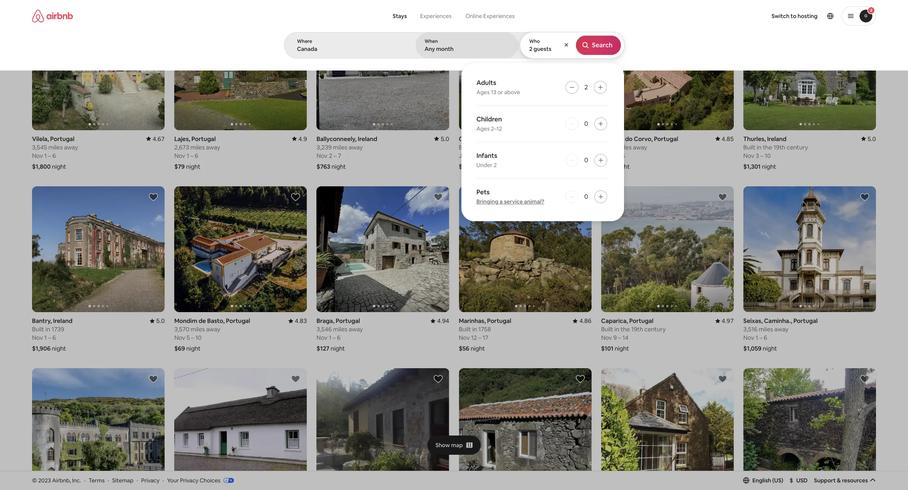 Task type: locate. For each thing, give the bounding box(es) containing it.
earth
[[304, 51, 316, 58]]

3
[[756, 152, 760, 159]]

ages for children
[[477, 125, 490, 132]]

online experiences link
[[459, 8, 522, 24]]

ages inside adults ages 13 or above
[[477, 89, 490, 96]]

2 button
[[842, 6, 877, 26]]

privacy right your
[[180, 477, 199, 484]]

$79
[[174, 163, 185, 170]]

1 vertical spatial ages
[[477, 125, 490, 132]]

0 for infants
[[585, 156, 589, 164]]

5.0 for ballyconneely, ireland 3,239 miles away nov 2 – 7 $763 night
[[441, 135, 450, 143]]

ireland for ballyconneely, ireland
[[358, 135, 377, 143]]

ages for adults
[[477, 89, 490, 96]]

· left privacy link
[[137, 477, 138, 484]]

away right 3,546
[[349, 326, 363, 333]]

built down thurles,
[[744, 143, 756, 151]]

built inside "bantry, ireland built in 1739 nov 1 – 6 $1,906 night"
[[32, 326, 44, 333]]

10
[[765, 152, 771, 159], [196, 334, 202, 342]]

5.0 out of 5 average rating image for ballyconneely, ireland 3,239 miles away nov 2 – 7 $763 night
[[435, 135, 450, 143]]

night down 21
[[474, 163, 489, 170]]

miles right 3,545
[[48, 143, 63, 151]]

sitemap link
[[112, 477, 134, 484]]

sitemap
[[112, 477, 134, 484]]

night right $127
[[331, 345, 345, 353]]

1
[[44, 152, 47, 159], [187, 152, 189, 159], [614, 152, 616, 159], [44, 334, 47, 342], [329, 334, 332, 342], [756, 334, 759, 342]]

9
[[614, 334, 617, 342]]

miranda
[[602, 135, 624, 143]]

1 inside "vilela, portugal 3,545 miles away nov 1 – 6 $1,800 night"
[[44, 152, 47, 159]]

1 horizontal spatial &
[[838, 477, 841, 484]]

–
[[48, 152, 51, 159], [478, 152, 481, 159], [190, 152, 194, 159], [334, 152, 337, 159], [618, 152, 621, 159], [761, 152, 764, 159], [48, 334, 51, 342], [479, 334, 482, 342], [191, 334, 194, 342], [333, 334, 336, 342], [619, 334, 622, 342], [760, 334, 763, 342]]

miles down de at the left of page
[[191, 326, 205, 333]]

ireland inside "bantry, ireland built in 1739 nov 1 – 6 $1,906 night"
[[53, 317, 73, 325]]

the right of
[[608, 51, 615, 58]]

2 experiences from the left
[[484, 12, 515, 20]]

1 inside lajes, portugal 2,673 miles away nov 1 – 6 $79 night
[[187, 152, 189, 159]]

Where field
[[297, 45, 402, 53]]

5.0 out of 5 average rating image
[[150, 317, 165, 325]]

19th
[[489, 143, 501, 151], [774, 143, 786, 151], [632, 326, 644, 333]]

night inside "miranda do corvo, portugal 3,585 miles away nov 1 – 6 $138 night"
[[616, 163, 630, 170]]

night down '7' at the left of the page
[[332, 163, 346, 170]]

world
[[616, 51, 629, 58]]

away right "2,673"
[[206, 143, 220, 151]]

1 0 from the top
[[585, 119, 589, 128]]

& for support
[[838, 477, 841, 484]]

or
[[498, 89, 503, 96]]

miles down do
[[618, 143, 632, 151]]

ireland inside "ballyconneely, ireland 3,239 miles away nov 2 – 7 $763 night"
[[358, 135, 377, 143]]

0
[[585, 119, 589, 128], [585, 156, 589, 164], [585, 192, 589, 201]]

built inside the marinhas, portugal built in 1758 nov 12 – 17 $56 night
[[459, 326, 471, 333]]

in up 3
[[757, 143, 762, 151]]

away inside "vilela, portugal 3,545 miles away nov 1 – 6 $1,800 night"
[[64, 143, 78, 151]]

adults ages 13 or above
[[477, 79, 521, 96]]

1 experiences from the left
[[420, 12, 452, 20]]

– inside "miranda do corvo, portugal 3,585 miles away nov 1 – 6 $138 night"
[[618, 152, 621, 159]]

braga, portugal 3,546 miles away nov 1 – 6 $127 night
[[317, 317, 363, 353]]

1739
[[52, 326, 64, 333]]

10 right 3
[[765, 152, 771, 159]]

portugal
[[50, 135, 74, 143], [192, 135, 216, 143], [654, 135, 679, 143], [487, 317, 512, 325], [226, 317, 250, 325], [336, 317, 360, 325], [630, 317, 654, 325], [794, 317, 818, 325]]

6 inside lajes, portugal 2,673 miles away nov 1 – 6 $79 night
[[195, 152, 198, 159]]

19th inside 'caparica, portugal built in the 19th century nov 9 – 14 $101 night'
[[632, 326, 644, 333]]

the up 21
[[479, 143, 488, 151]]

nov down 3,546
[[317, 334, 328, 342]]

1 up $1,906
[[44, 334, 47, 342]]

1 horizontal spatial privacy
[[180, 477, 199, 484]]

nov inside "ballyconneely, ireland 3,239 miles away nov 2 – 7 $763 night"
[[317, 152, 328, 159]]

2 5.0 out of 5 average rating image from the left
[[862, 135, 877, 143]]

4.94 out of 5 average rating image
[[431, 317, 450, 325]]

0 horizontal spatial 5.0 out of 5 average rating image
[[435, 135, 450, 143]]

1 down 3,516
[[756, 334, 759, 342]]

portugal right basto, at the bottom left of page
[[226, 317, 250, 325]]

pets
[[477, 188, 490, 196]]

portugal right vilela,
[[50, 135, 74, 143]]

4.97 out of 5 average rating image
[[716, 317, 734, 325]]

homes right earth
[[317, 51, 332, 58]]

night right "$79"
[[186, 163, 200, 170]]

1 5.0 out of 5 average rating image from the left
[[435, 135, 450, 143]]

in inside county donegal, ireland built in the 19th century jun 16 – 21 $524 night
[[473, 143, 477, 151]]

century inside county donegal, ireland built in the 19th century jun 16 – 21 $524 night
[[503, 143, 524, 151]]

nov up $1,906
[[32, 334, 43, 342]]

in inside 'caparica, portugal built in the 19th century nov 9 – 14 $101 night'
[[615, 326, 620, 333]]

the
[[608, 51, 615, 58], [479, 143, 488, 151], [763, 143, 773, 151], [621, 326, 630, 333]]

stays
[[393, 12, 407, 20]]

online experiences
[[466, 12, 515, 20]]

$ usd
[[790, 477, 808, 484]]

1 horizontal spatial 19th
[[632, 326, 644, 333]]

0 vertical spatial ages
[[477, 89, 490, 96]]

add to wishlist: campo, portugal image
[[861, 375, 870, 384]]

– inside "ballyconneely, ireland 3,239 miles away nov 2 – 7 $763 night"
[[334, 152, 337, 159]]

night inside 'caparica, portugal built in the 19th century nov 9 – 14 $101 night'
[[615, 345, 629, 353]]

seixas, caminha., portugal 3,516 miles away nov 1 – 6 $1,059 night
[[744, 317, 818, 353]]

switch
[[772, 12, 790, 20]]

2 privacy from the left
[[180, 477, 199, 484]]

the up 14
[[621, 326, 630, 333]]

1 vertical spatial 0
[[585, 156, 589, 164]]

away right 3,545
[[64, 143, 78, 151]]

& right bed
[[262, 51, 266, 58]]

– inside "bantry, ireland built in 1739 nov 1 – 6 $1,906 night"
[[48, 334, 51, 342]]

nov inside mondim de basto, portugal 3,570 miles away nov 5 – 10 $69 night
[[174, 334, 185, 342]]

nov left 5
[[174, 334, 185, 342]]

choices
[[200, 477, 221, 484]]

&
[[262, 51, 266, 58], [838, 477, 841, 484]]

privacy link
[[141, 477, 160, 484]]

nov left 9
[[602, 334, 612, 342]]

2 vertical spatial 0
[[585, 192, 589, 201]]

& right support
[[838, 477, 841, 484]]

lajes,
[[174, 135, 190, 143]]

1 for lajes, portugal
[[187, 152, 189, 159]]

night right $1,906
[[52, 345, 66, 353]]

nov inside seixas, caminha., portugal 3,516 miles away nov 1 – 6 $1,059 night
[[744, 334, 755, 342]]

nov down 3,239
[[317, 152, 328, 159]]

marinhas,
[[459, 317, 486, 325]]

ages inside children ages 2–12
[[477, 125, 490, 132]]

built down bantry, in the bottom left of the page
[[32, 326, 44, 333]]

nov inside the marinhas, portugal built in 1758 nov 12 – 17 $56 night
[[459, 334, 470, 342]]

– inside seixas, caminha., portugal 3,516 miles away nov 1 – 6 $1,059 night
[[760, 334, 763, 342]]

10 for nov 3 – 10
[[765, 152, 771, 159]]

6 inside "bantry, ireland built in 1739 nov 1 – 6 $1,906 night"
[[52, 334, 56, 342]]

privacy left your
[[141, 477, 160, 484]]

miles inside lajes, portugal 2,673 miles away nov 1 – 6 $79 night
[[191, 143, 205, 151]]

0 horizontal spatial 5.0
[[156, 317, 165, 325]]

built for marinhas, portugal
[[459, 326, 471, 333]]

portugal right braga,
[[336, 317, 360, 325]]

None search field
[[284, 0, 625, 221]]

1 inside "bantry, ireland built in 1739 nov 1 – 6 $1,906 night"
[[44, 334, 47, 342]]

your privacy choices
[[167, 477, 221, 484]]

away down corvo,
[[633, 143, 648, 151]]

night down 14
[[615, 345, 629, 353]]

$763
[[317, 163, 331, 170]]

19th inside thurles, ireland built in the 19th century nov 3 – 10 $1,301 night
[[774, 143, 786, 151]]

0 horizontal spatial 19th
[[489, 143, 501, 151]]

ireland
[[508, 135, 527, 143], [358, 135, 377, 143], [768, 135, 787, 143], [53, 317, 73, 325]]

19th for thurles, ireland built in the 19th century nov 3 – 10 $1,301 night
[[774, 143, 786, 151]]

1 vertical spatial 10
[[196, 334, 202, 342]]

– inside county donegal, ireland built in the 19th century jun 16 – 21 $524 night
[[478, 152, 481, 159]]

1 down 3,546
[[329, 334, 332, 342]]

month
[[436, 45, 454, 53]]

away down ballyconneely,
[[349, 143, 363, 151]]

none search field containing adults
[[284, 0, 625, 221]]

miles up '7' at the left of the page
[[333, 143, 348, 151]]

add to wishlist: viana do castelo, portugal image
[[434, 375, 443, 384]]

night inside county donegal, ireland built in the 19th century jun 16 – 21 $524 night
[[474, 163, 489, 170]]

ireland inside thurles, ireland built in the 19th century nov 3 – 10 $1,301 night
[[768, 135, 787, 143]]

built up jun
[[459, 143, 471, 151]]

1 horizontal spatial homes
[[403, 51, 418, 58]]

night down 12
[[471, 345, 485, 353]]

ages down children
[[477, 125, 490, 132]]

bantry, ireland built in 1739 nov 1 – 6 $1,906 night
[[32, 317, 73, 353]]

what can we help you find? tab list
[[387, 8, 459, 24]]

nov inside the braga, portugal 3,546 miles away nov 1 – 6 $127 night
[[317, 334, 328, 342]]

creative spaces
[[506, 51, 542, 58]]

nov left 12
[[459, 334, 470, 342]]

the inside county donegal, ireland built in the 19th century jun 16 – 21 $524 night
[[479, 143, 488, 151]]

1 inside seixas, caminha., portugal 3,516 miles away nov 1 – 6 $1,059 night
[[756, 334, 759, 342]]

1 horizontal spatial 10
[[765, 152, 771, 159]]

terms · sitemap · privacy ·
[[89, 477, 164, 484]]

0 horizontal spatial homes
[[317, 51, 332, 58]]

– inside the marinhas, portugal built in 1758 nov 12 – 17 $56 night
[[479, 334, 482, 342]]

nov inside "miranda do corvo, portugal 3,585 miles away nov 1 – 6 $138 night"
[[602, 152, 612, 159]]

2 horizontal spatial 19th
[[774, 143, 786, 151]]

1 down 3,545
[[44, 152, 47, 159]]

4.67 out of 5 average rating image
[[146, 135, 165, 143]]

built for bantry, ireland
[[32, 326, 44, 333]]

ireland right ballyconneely,
[[358, 135, 377, 143]]

night down 5
[[186, 345, 201, 353]]

0 vertical spatial 0
[[585, 119, 589, 128]]

2 inside "ballyconneely, ireland 3,239 miles away nov 2 – 7 $763 night"
[[329, 152, 332, 159]]

2 ages from the top
[[477, 125, 490, 132]]

in inside the marinhas, portugal built in 1758 nov 12 – 17 $56 night
[[473, 326, 477, 333]]

10 right 5
[[196, 334, 202, 342]]

vilela, portugal 3,545 miles away nov 1 – 6 $1,800 night
[[32, 135, 78, 170]]

0 vertical spatial &
[[262, 51, 266, 58]]

night right $138
[[616, 163, 630, 170]]

1 for bantry, ireland
[[44, 334, 47, 342]]

nov down 3,516
[[744, 334, 755, 342]]

nov down 3,585
[[602, 152, 612, 159]]

1 vertical spatial &
[[838, 477, 841, 484]]

1 horizontal spatial century
[[645, 326, 666, 333]]

jun
[[459, 152, 469, 159]]

built down marinhas,
[[459, 326, 471, 333]]

1 ages from the top
[[477, 89, 490, 96]]

0 horizontal spatial experiences
[[420, 12, 452, 20]]

0 horizontal spatial 10
[[196, 334, 202, 342]]

1 inside the braga, portugal 3,546 miles away nov 1 – 6 $127 night
[[329, 334, 332, 342]]

add to wishlist: ballyconneely, ireland image
[[434, 10, 443, 20]]

19th for caparica, portugal built in the 19th century nov 9 – 14 $101 night
[[632, 326, 644, 333]]

6 for braga, portugal
[[337, 334, 341, 342]]

where
[[297, 38, 312, 44]]

1758
[[479, 326, 491, 333]]

in up 16
[[473, 143, 477, 151]]

nov inside thurles, ireland built in the 19th century nov 3 – 10 $1,301 night
[[744, 152, 755, 159]]

6 inside the braga, portugal 3,546 miles away nov 1 – 6 $127 night
[[337, 334, 341, 342]]

· left your
[[163, 477, 164, 484]]

english (us)
[[753, 477, 784, 484]]

away down caminha.,
[[775, 326, 789, 333]]

5.0 out of 5 average rating image
[[435, 135, 450, 143], [862, 135, 877, 143]]

in up 12
[[473, 326, 477, 333]]

away down basto, at the bottom left of page
[[206, 326, 221, 333]]

1 horizontal spatial experiences
[[484, 12, 515, 20]]

adults
[[477, 79, 497, 87]]

· right terms link
[[108, 477, 109, 484]]

portugal right corvo,
[[654, 135, 679, 143]]

· right inc.
[[84, 477, 86, 484]]

ireland up 1739
[[53, 317, 73, 325]]

add to wishlist: mondim de basto, portugal image
[[291, 192, 301, 202]]

portugal right lajes,
[[192, 135, 216, 143]]

in up 9
[[615, 326, 620, 333]]

usd
[[797, 477, 808, 484]]

1 horizontal spatial 5.0 out of 5 average rating image
[[862, 135, 877, 143]]

experiences
[[420, 12, 452, 20], [484, 12, 515, 20]]

ireland right thurles,
[[768, 135, 787, 143]]

3 · from the left
[[137, 477, 138, 484]]

basto,
[[207, 317, 225, 325]]

2 horizontal spatial century
[[787, 143, 809, 151]]

built inside thurles, ireland built in the 19th century nov 3 – 10 $1,301 night
[[744, 143, 756, 151]]

2 horizontal spatial 5.0
[[868, 135, 877, 143]]

10 inside mondim de basto, portugal 3,570 miles away nov 5 – 10 $69 night
[[196, 334, 202, 342]]

0 horizontal spatial &
[[262, 51, 266, 58]]

the down thurles,
[[763, 143, 773, 151]]

0 horizontal spatial privacy
[[141, 477, 160, 484]]

lajes, portugal 2,673 miles away nov 1 – 6 $79 night
[[174, 135, 220, 170]]

when
[[425, 38, 438, 44]]

historical
[[380, 51, 402, 58]]

2 inside dropdown button
[[871, 8, 873, 13]]

©
[[32, 477, 37, 484]]

group
[[32, 4, 165, 130], [174, 4, 307, 130], [317, 4, 582, 130], [459, 4, 592, 130], [602, 4, 734, 130], [744, 4, 877, 130], [32, 32, 739, 63], [32, 186, 165, 312], [174, 186, 440, 312], [317, 186, 582, 312], [459, 186, 592, 312], [602, 186, 734, 312], [744, 186, 877, 312], [32, 369, 165, 490], [174, 369, 307, 490], [317, 369, 450, 490], [459, 369, 592, 490], [602, 369, 734, 490], [744, 369, 877, 490]]

6 for lajes, portugal
[[195, 152, 198, 159]]

10 inside thurles, ireland built in the 19th century nov 3 – 10 $1,301 night
[[765, 152, 771, 159]]

corvo,
[[634, 135, 653, 143]]

miles right 3,546
[[333, 326, 348, 333]]

2
[[871, 8, 873, 13], [530, 45, 533, 53], [585, 83, 588, 91], [329, 152, 332, 159], [494, 162, 497, 169]]

nov left 3
[[744, 152, 755, 159]]

nov down 3,545
[[32, 152, 43, 159]]

1 down 3,585
[[614, 152, 616, 159]]

nov down "2,673"
[[174, 152, 185, 159]]

night right $1,301
[[762, 163, 777, 170]]

add to wishlist: clifden, ireland image
[[149, 375, 158, 384]]

add to wishlist: caparica, portugal image
[[718, 192, 728, 202]]

homes right historical
[[403, 51, 418, 58]]

top
[[592, 51, 601, 58]]

6 inside "vilela, portugal 3,545 miles away nov 1 – 6 $1,800 night"
[[52, 152, 56, 159]]

built for caparica, portugal
[[602, 326, 614, 333]]

century inside 'caparica, portugal built in the 19th century nov 9 – 14 $101 night'
[[645, 326, 666, 333]]

& for bed
[[262, 51, 266, 58]]

nov inside "vilela, portugal 3,545 miles away nov 1 – 6 $1,800 night"
[[32, 152, 43, 159]]

2 · from the left
[[108, 477, 109, 484]]

1 horizontal spatial 5.0
[[441, 135, 450, 143]]

experiences right online
[[484, 12, 515, 20]]

6
[[52, 152, 56, 159], [195, 152, 198, 159], [622, 152, 625, 159], [52, 334, 56, 342], [337, 334, 341, 342], [764, 334, 768, 342]]

century inside thurles, ireland built in the 19th century nov 3 – 10 $1,301 night
[[787, 143, 809, 151]]

homes for earth homes
[[317, 51, 332, 58]]

0 vertical spatial 10
[[765, 152, 771, 159]]

built for thurles, ireland
[[744, 143, 756, 151]]

1 down "2,673"
[[187, 152, 189, 159]]

miles right "2,673"
[[191, 143, 205, 151]]

ages down adults
[[477, 89, 490, 96]]

ages
[[477, 89, 490, 96], [477, 125, 490, 132]]

add to wishlist: fajã grande, portugal image
[[576, 375, 585, 384]]

3 0 from the top
[[585, 192, 589, 201]]

experiences up "when"
[[420, 12, 452, 20]]

map
[[451, 442, 463, 449]]

built
[[459, 143, 471, 151], [744, 143, 756, 151], [32, 326, 44, 333], [459, 326, 471, 333], [602, 326, 614, 333]]

built inside 'caparica, portugal built in the 19th century nov 9 – 14 $101 night'
[[602, 326, 614, 333]]

ireland for thurles, ireland
[[768, 135, 787, 143]]

cities
[[445, 51, 457, 58]]

portugal up 1758
[[487, 317, 512, 325]]

marinhas, portugal built in 1758 nov 12 – 17 $56 night
[[459, 317, 512, 353]]

2 0 from the top
[[585, 156, 589, 164]]

historical homes
[[380, 51, 418, 58]]

night right $1,800
[[52, 163, 66, 170]]

night right "$1,059"
[[763, 345, 778, 353]]

portugal right caminha.,
[[794, 317, 818, 325]]

miles down caminha.,
[[759, 326, 774, 333]]

in inside "bantry, ireland built in 1739 nov 1 – 6 $1,906 night"
[[45, 326, 50, 333]]

1 for vilela, portugal
[[44, 152, 47, 159]]

in inside thurles, ireland built in the 19th century nov 3 – 10 $1,301 night
[[757, 143, 762, 151]]

0 horizontal spatial century
[[503, 143, 524, 151]]

$56
[[459, 345, 470, 353]]

iconic
[[431, 51, 444, 58]]

$1,059
[[744, 345, 762, 353]]

ireland right donegal,
[[508, 135, 527, 143]]

guests
[[534, 45, 552, 53]]

braga,
[[317, 317, 335, 325]]

in left 1739
[[45, 326, 50, 333]]

1 privacy from the left
[[141, 477, 160, 484]]

– inside 'caparica, portugal built in the 19th century nov 9 – 14 $101 night'
[[619, 334, 622, 342]]

portugal right 'caparica,'
[[630, 317, 654, 325]]

children ages 2–12
[[477, 115, 502, 132]]

portugal inside mondim de basto, portugal 3,570 miles away nov 5 – 10 $69 night
[[226, 317, 250, 325]]

built down 'caparica,'
[[602, 326, 614, 333]]



Task type: describe. For each thing, give the bounding box(es) containing it.
3,239
[[317, 143, 332, 151]]

your privacy choices link
[[167, 477, 234, 485]]

4.9 out of 5 average rating image
[[292, 135, 307, 143]]

4.89 out of 5 average rating image
[[573, 135, 592, 143]]

built inside county donegal, ireland built in the 19th century jun 16 – 21 $524 night
[[459, 143, 471, 151]]

switch to hosting link
[[767, 8, 823, 24]]

10 for nov 5 – 10
[[196, 334, 202, 342]]

nov inside lajes, portugal 2,673 miles away nov 1 – 6 $79 night
[[174, 152, 185, 159]]

4.86
[[580, 317, 592, 325]]

century for thurles, ireland built in the 19th century nov 3 – 10 $1,301 night
[[787, 143, 809, 151]]

4.83
[[295, 317, 307, 325]]

add to wishlist: thurles, ireland image
[[861, 10, 870, 20]]

show
[[436, 442, 450, 449]]

night inside the marinhas, portugal built in 1758 nov 12 – 17 $56 night
[[471, 345, 485, 353]]

portugal inside 'caparica, portugal built in the 19th century nov 9 – 14 $101 night'
[[630, 317, 654, 325]]

caparica,
[[602, 317, 628, 325]]

portugal inside "vilela, portugal 3,545 miles away nov 1 – 6 $1,800 night"
[[50, 135, 74, 143]]

add to wishlist: castlemaine, ireland image
[[291, 375, 301, 384]]

3,585
[[602, 143, 616, 151]]

5.0 for thurles, ireland built in the 19th century nov 3 – 10 $1,301 night
[[868, 135, 877, 143]]

6 inside "miranda do corvo, portugal 3,585 miles away nov 1 – 6 $138 night"
[[622, 152, 625, 159]]

add to wishlist: seixas, caminha., portugal image
[[861, 192, 870, 202]]

ireland for bantry, ireland
[[53, 317, 73, 325]]

resources
[[843, 477, 869, 484]]

miles inside the braga, portugal 3,546 miles away nov 1 – 6 $127 night
[[333, 326, 348, 333]]

containers
[[554, 51, 579, 58]]

night inside lajes, portugal 2,673 miles away nov 1 – 6 $79 night
[[186, 163, 200, 170]]

group containing historical homes
[[32, 32, 739, 63]]

0 for pets
[[585, 192, 589, 201]]

$138
[[602, 163, 615, 170]]

away inside the braga, portugal 3,546 miles away nov 1 – 6 $127 night
[[349, 326, 363, 333]]

in for marinhas, portugal
[[473, 326, 477, 333]]

night inside "bantry, ireland built in 1739 nov 1 – 6 $1,906 night"
[[52, 345, 66, 353]]

ballyconneely,
[[317, 135, 357, 143]]

night inside thurles, ireland built in the 19th century nov 3 – 10 $1,301 night
[[762, 163, 777, 170]]

4.85
[[722, 135, 734, 143]]

4.83 out of 5 average rating image
[[289, 317, 307, 325]]

profile element
[[531, 0, 877, 32]]

4 · from the left
[[163, 477, 164, 484]]

in for thurles, ireland
[[757, 143, 762, 151]]

3,545
[[32, 143, 47, 151]]

miles inside "miranda do corvo, portugal 3,585 miles away nov 1 – 6 $138 night"
[[618, 143, 632, 151]]

away inside "ballyconneely, ireland 3,239 miles away nov 2 – 7 $763 night"
[[349, 143, 363, 151]]

online
[[466, 12, 482, 20]]

0 for children
[[585, 119, 589, 128]]

4.9
[[299, 135, 307, 143]]

bantry,
[[32, 317, 52, 325]]

19th inside county donegal, ireland built in the 19th century jun 16 – 21 $524 night
[[489, 143, 501, 151]]

caminha.,
[[765, 317, 793, 325]]

2–12
[[491, 125, 502, 132]]

who
[[530, 38, 540, 44]]

ballyconneely, ireland 3,239 miles away nov 2 – 7 $763 night
[[317, 135, 377, 170]]

3,516
[[744, 326, 758, 333]]

portugal inside seixas, caminha., portugal 3,516 miles away nov 1 – 6 $1,059 night
[[794, 317, 818, 325]]

night inside "vilela, portugal 3,545 miles away nov 1 – 6 $1,800 night"
[[52, 163, 66, 170]]

night inside "ballyconneely, ireland 3,239 miles away nov 2 – 7 $763 night"
[[332, 163, 346, 170]]

stays button
[[387, 8, 414, 24]]

portugal inside the marinhas, portugal built in 1758 nov 12 – 17 $56 night
[[487, 317, 512, 325]]

– inside thurles, ireland built in the 19th century nov 3 – 10 $1,301 night
[[761, 152, 764, 159]]

add to wishlist: fermoy, ireland image
[[718, 375, 728, 384]]

the inside thurles, ireland built in the 19th century nov 3 – 10 $1,301 night
[[763, 143, 773, 151]]

homes for historical homes
[[403, 51, 418, 58]]

ireland inside county donegal, ireland built in the 19th century jun 16 – 21 $524 night
[[508, 135, 527, 143]]

away inside mondim de basto, portugal 3,570 miles away nov 5 – 10 $69 night
[[206, 326, 221, 333]]

5.0 out of 5 average rating image for thurles, ireland built in the 19th century nov 3 – 10 $1,301 night
[[862, 135, 877, 143]]

spaces
[[526, 51, 542, 58]]

3,570
[[174, 326, 189, 333]]

miles inside seixas, caminha., portugal 3,516 miles away nov 1 – 6 $1,059 night
[[759, 326, 774, 333]]

top of the world
[[592, 51, 629, 58]]

16
[[470, 152, 476, 159]]

experiences inside button
[[420, 12, 452, 20]]

$1,301
[[744, 163, 761, 170]]

terms
[[89, 477, 105, 484]]

miles inside "vilela, portugal 3,545 miles away nov 1 – 6 $1,800 night"
[[48, 143, 63, 151]]

1 inside "miranda do corvo, portugal 3,585 miles away nov 1 – 6 $138 night"
[[614, 152, 616, 159]]

2 inside the who 2 guests
[[530, 45, 533, 53]]

– inside "vilela, portugal 3,545 miles away nov 1 – 6 $1,800 night"
[[48, 152, 51, 159]]

english (us) button
[[743, 477, 784, 484]]

4.94
[[437, 317, 450, 325]]

century for caparica, portugal built in the 19th century nov 9 – 14 $101 night
[[645, 326, 666, 333]]

$524
[[459, 163, 473, 170]]

4.86 out of 5 average rating image
[[573, 317, 592, 325]]

earth homes
[[304, 51, 332, 58]]

under
[[477, 162, 493, 169]]

nov inside 'caparica, portugal built in the 19th century nov 9 – 14 $101 night'
[[602, 334, 612, 342]]

2,673
[[174, 143, 189, 151]]

4.89
[[580, 135, 592, 143]]

in for bantry, ireland
[[45, 326, 50, 333]]

donegal,
[[481, 135, 507, 143]]

iconic cities
[[431, 51, 457, 58]]

in for caparica, portugal
[[615, 326, 620, 333]]

1 for braga, portugal
[[329, 334, 332, 342]]

bed & breakfasts
[[252, 51, 291, 58]]

show map
[[436, 442, 463, 449]]

bringing
[[477, 198, 499, 205]]

– inside lajes, portugal 2,673 miles away nov 1 – 6 $79 night
[[190, 152, 194, 159]]

3,546
[[317, 326, 332, 333]]

above
[[505, 89, 521, 96]]

miles inside mondim de basto, portugal 3,570 miles away nov 5 – 10 $69 night
[[191, 326, 205, 333]]

night inside the braga, portugal 3,546 miles away nov 1 – 6 $127 night
[[331, 345, 345, 353]]

seixas,
[[744, 317, 763, 325]]

of
[[602, 51, 607, 58]]

portugal inside lajes, portugal 2,673 miles away nov 1 – 6 $79 night
[[192, 135, 216, 143]]

add to wishlist: braga, portugal image
[[434, 192, 443, 202]]

21
[[482, 152, 488, 159]]

night inside mondim de basto, portugal 3,570 miles away nov 5 – 10 $69 night
[[186, 345, 201, 353]]

inc.
[[72, 477, 81, 484]]

support & resources
[[815, 477, 869, 484]]

to
[[791, 12, 797, 20]]

add to wishlist: bantry, ireland image
[[149, 192, 158, 202]]

service
[[504, 198, 523, 205]]

5.0 for bantry, ireland built in 1739 nov 1 – 6 $1,906 night
[[156, 317, 165, 325]]

$101
[[602, 345, 614, 353]]

county
[[459, 135, 480, 143]]

1 · from the left
[[84, 477, 86, 484]]

(us)
[[773, 477, 784, 484]]

mondim
[[174, 317, 197, 325]]

add to wishlist: marinhas, portugal image
[[576, 192, 585, 202]]

mondim de basto, portugal 3,570 miles away nov 5 – 10 $69 night
[[174, 317, 250, 353]]

creative
[[506, 51, 525, 58]]

animal?
[[524, 198, 545, 205]]

4.85 out of 5 average rating image
[[716, 135, 734, 143]]

13
[[491, 89, 497, 96]]

breakfasts
[[267, 51, 291, 58]]

miles inside "ballyconneely, ireland 3,239 miles away nov 2 – 7 $763 night"
[[333, 143, 348, 151]]

away inside lajes, portugal 2,673 miles away nov 1 – 6 $79 night
[[206, 143, 220, 151]]

stays tab panel
[[284, 32, 625, 221]]

night inside seixas, caminha., portugal 3,516 miles away nov 1 – 6 $1,059 night
[[763, 345, 778, 353]]

portugal inside the braga, portugal 3,546 miles away nov 1 – 6 $127 night
[[336, 317, 360, 325]]

7
[[338, 152, 341, 159]]

6 inside seixas, caminha., portugal 3,516 miles away nov 1 – 6 $1,059 night
[[764, 334, 768, 342]]

support
[[815, 477, 836, 484]]

6 for vilela, portugal
[[52, 152, 56, 159]]

– inside the braga, portugal 3,546 miles away nov 1 – 6 $127 night
[[333, 334, 336, 342]]

away inside "miranda do corvo, portugal 3,585 miles away nov 1 – 6 $138 night"
[[633, 143, 648, 151]]

children
[[477, 115, 502, 123]]

6 for bantry, ireland
[[52, 334, 56, 342]]

vilela,
[[32, 135, 49, 143]]

$69
[[174, 345, 185, 353]]

– inside mondim de basto, portugal 3,570 miles away nov 5 – 10 $69 night
[[191, 334, 194, 342]]

nov inside "bantry, ireland built in 1739 nov 1 – 6 $1,906 night"
[[32, 334, 43, 342]]

© 2023 airbnb, inc. ·
[[32, 477, 86, 484]]

show map button
[[428, 436, 481, 455]]

$127
[[317, 345, 330, 353]]

thurles, ireland built in the 19th century nov 3 – 10 $1,301 night
[[744, 135, 809, 170]]

infants under 2
[[477, 152, 498, 169]]

12
[[471, 334, 477, 342]]

hosting
[[798, 12, 818, 20]]

support & resources button
[[815, 477, 877, 484]]

when any month
[[425, 38, 454, 53]]

2 inside infants under 2
[[494, 162, 497, 169]]

bed
[[252, 51, 261, 58]]

away inside seixas, caminha., portugal 3,516 miles away nov 1 – 6 $1,059 night
[[775, 326, 789, 333]]

portugal inside "miranda do corvo, portugal 3,585 miles away nov 1 – 6 $138 night"
[[654, 135, 679, 143]]

the inside group
[[608, 51, 615, 58]]

the inside 'caparica, portugal built in the 19th century nov 9 – 14 $101 night'
[[621, 326, 630, 333]]



Task type: vqa. For each thing, say whether or not it's contained in the screenshot.
grand
no



